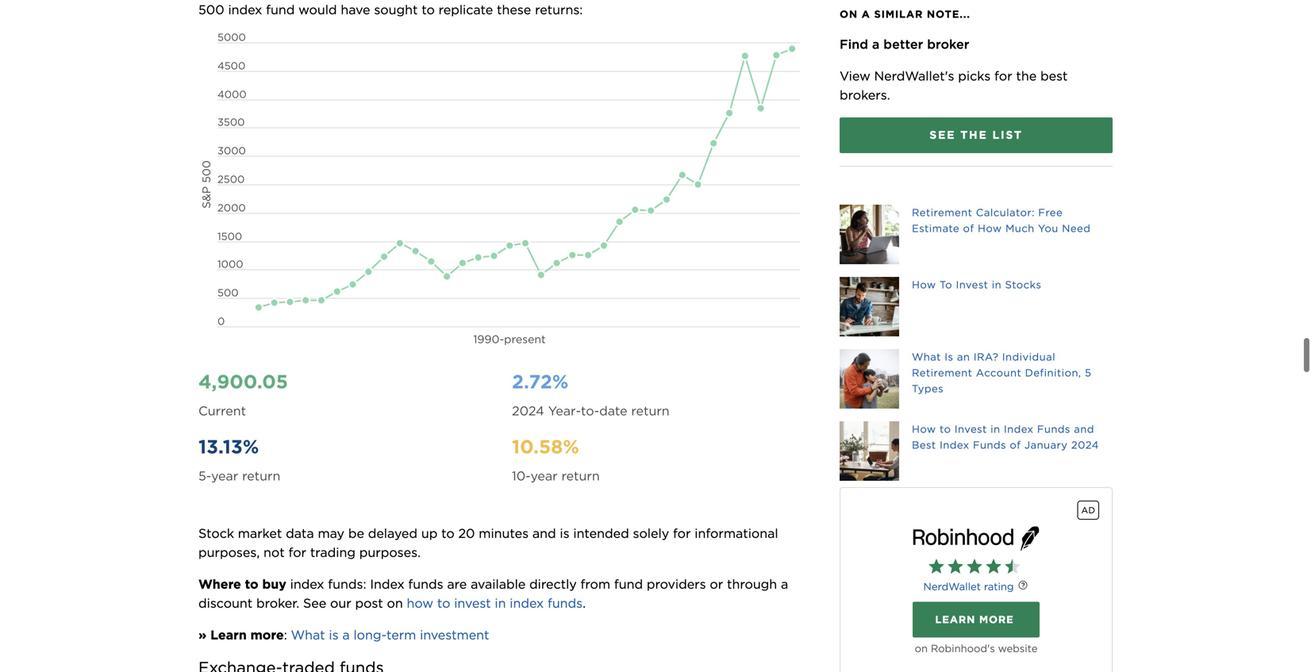 Task type: locate. For each thing, give the bounding box(es) containing it.
retirement
[[912, 206, 973, 219], [912, 367, 973, 379]]

how inside how to invest in index funds and best index funds of january 2024
[[912, 423, 937, 436]]

on left how
[[387, 596, 403, 611]]

of inside how to invest in index funds and best index funds of january 2024
[[1010, 439, 1022, 451]]

see
[[930, 128, 956, 142], [303, 596, 327, 611]]

1 vertical spatial what
[[291, 628, 325, 643]]

to
[[940, 423, 952, 436], [442, 526, 455, 541], [245, 577, 259, 592], [437, 596, 451, 611]]

where to buy
[[199, 577, 287, 592]]

how left to
[[912, 279, 937, 291]]

is down our
[[329, 628, 339, 643]]

» learn more : what is a long-term investment
[[199, 628, 490, 643]]

invest down the what is an ira? individual retirement account definition, 5 types link
[[955, 423, 988, 436]]

see the list link
[[840, 118, 1113, 153]]

purposes.
[[360, 545, 421, 561]]

to for where to buy
[[245, 577, 259, 592]]

2 horizontal spatial index
[[1004, 423, 1034, 436]]

index up january
[[1004, 423, 1034, 436]]

0 horizontal spatial index
[[290, 577, 324, 592]]

»
[[199, 628, 207, 643]]

index
[[290, 577, 324, 592], [510, 596, 544, 611]]

how for to
[[912, 423, 937, 436]]

best
[[1041, 68, 1068, 84]]

index right best
[[940, 439, 970, 451]]

a left long-
[[343, 628, 350, 643]]

0 horizontal spatial for
[[289, 545, 307, 561]]

0 vertical spatial see
[[930, 128, 956, 142]]

a right the find
[[873, 37, 880, 52]]

through
[[727, 577, 778, 592]]

index
[[1004, 423, 1034, 436], [940, 439, 970, 451], [370, 577, 405, 592]]

a right through
[[781, 577, 789, 592]]

2 horizontal spatial for
[[995, 68, 1013, 84]]

our
[[330, 596, 352, 611]]

1 vertical spatial see
[[303, 596, 327, 611]]

learn
[[936, 614, 976, 626], [211, 628, 247, 643]]

0 vertical spatial funds
[[408, 577, 444, 592]]

2 retirement from the top
[[912, 367, 973, 379]]

for right "picks"
[[995, 68, 1013, 84]]

more
[[980, 614, 1014, 626]]

see the list
[[930, 128, 1023, 142]]

is
[[560, 526, 570, 541], [329, 628, 339, 643]]

what is a long-term investment link
[[291, 628, 490, 643]]

what left is
[[912, 351, 942, 363]]

1 horizontal spatial see
[[930, 128, 956, 142]]

what is an ira? individual retirement account definition, 5 types
[[912, 351, 1092, 395]]

more
[[251, 628, 284, 643]]

1 horizontal spatial for
[[673, 526, 691, 541]]

of left january
[[1010, 439, 1022, 451]]

funds up january
[[1038, 423, 1071, 436]]

and
[[1075, 423, 1095, 436], [533, 526, 556, 541]]

1 horizontal spatial funds
[[548, 596, 583, 611]]

1 vertical spatial retirement
[[912, 367, 973, 379]]

investment
[[420, 628, 490, 643]]

brokers.
[[840, 87, 891, 103]]

in for index
[[991, 423, 1001, 436]]

1 vertical spatial on
[[915, 643, 928, 655]]

2 vertical spatial index
[[370, 577, 405, 592]]

to right up
[[442, 526, 455, 541]]

in left "stocks"
[[992, 279, 1002, 291]]

0 vertical spatial how
[[978, 222, 1003, 235]]

1 horizontal spatial and
[[1075, 423, 1095, 436]]

nerdwallet's
[[875, 68, 955, 84]]

0 vertical spatial invest
[[956, 279, 989, 291]]

1 vertical spatial of
[[1010, 439, 1022, 451]]

1 vertical spatial index
[[510, 596, 544, 611]]

0 vertical spatial what
[[912, 351, 942, 363]]

0 horizontal spatial learn
[[211, 628, 247, 643]]

for right 'solely'
[[673, 526, 691, 541]]

.
[[583, 596, 586, 611]]

1 vertical spatial funds
[[973, 439, 1007, 451]]

1 horizontal spatial of
[[1010, 439, 1022, 451]]

what right :
[[291, 628, 325, 643]]

what
[[912, 351, 942, 363], [291, 628, 325, 643]]

see down view nerdwallet's picks for the best brokers.
[[930, 128, 956, 142]]

1 horizontal spatial funds
[[1038, 423, 1071, 436]]

is left "intended"
[[560, 526, 570, 541]]

1 vertical spatial for
[[673, 526, 691, 541]]

1 vertical spatial index
[[940, 439, 970, 451]]

how inside retirement calculator: free estimate of how much you need
[[978, 222, 1003, 235]]

view
[[840, 68, 871, 84]]

learn up robinhood's
[[936, 614, 976, 626]]

how down calculator:
[[978, 222, 1003, 235]]

index inside index funds: index funds are available directly from fund providers or through a discount broker. see our post on
[[370, 577, 405, 592]]

0 vertical spatial index
[[1004, 423, 1034, 436]]

0 vertical spatial retirement
[[912, 206, 973, 219]]

and right minutes
[[533, 526, 556, 541]]

in down the what is an ira? individual retirement account definition, 5 types link
[[991, 423, 1001, 436]]

fund
[[614, 577, 643, 592]]

to down types
[[940, 423, 952, 436]]

term
[[387, 628, 416, 643]]

list
[[993, 128, 1023, 142]]

2024
[[1072, 439, 1100, 451]]

see left our
[[303, 596, 327, 611]]

0 vertical spatial in
[[992, 279, 1002, 291]]

1 horizontal spatial on
[[915, 643, 928, 655]]

invest
[[956, 279, 989, 291], [955, 423, 988, 436]]

how
[[407, 596, 434, 611]]

funds up how
[[408, 577, 444, 592]]

definition,
[[1026, 367, 1082, 379]]

2 vertical spatial how
[[912, 423, 937, 436]]

to down are
[[437, 596, 451, 611]]

retirement up estimate
[[912, 206, 973, 219]]

to left buy on the left bottom
[[245, 577, 259, 592]]

0 horizontal spatial the
[[961, 128, 988, 142]]

what inside what is an ira? individual retirement account definition, 5 types
[[912, 351, 942, 363]]

the
[[1017, 68, 1037, 84], [961, 128, 988, 142]]

a right the on
[[862, 8, 871, 20]]

1 horizontal spatial what
[[912, 351, 942, 363]]

retirement down is
[[912, 367, 973, 379]]

0 vertical spatial index
[[290, 577, 324, 592]]

for inside view nerdwallet's picks for the best brokers.
[[995, 68, 1013, 84]]

on
[[840, 8, 858, 20]]

0 horizontal spatial on
[[387, 596, 403, 611]]

on left robinhood's
[[915, 643, 928, 655]]

data
[[286, 526, 314, 541]]

0 horizontal spatial and
[[533, 526, 556, 541]]

see inside index funds: index funds are available directly from fund providers or through a discount broker. see our post on
[[303, 596, 327, 611]]

index down directly
[[510, 596, 544, 611]]

a inside index funds: index funds are available directly from fund providers or through a discount broker. see our post on
[[781, 577, 789, 592]]

funds
[[1038, 423, 1071, 436], [973, 439, 1007, 451]]

index right buy on the left bottom
[[290, 577, 324, 592]]

1 horizontal spatial the
[[1017, 68, 1037, 84]]

minutes
[[479, 526, 529, 541]]

how up best
[[912, 423, 937, 436]]

0 vertical spatial of
[[964, 222, 975, 235]]

funds down directly
[[548, 596, 583, 611]]

and up 2024
[[1075, 423, 1095, 436]]

of inside retirement calculator: free estimate of how much you need
[[964, 222, 975, 235]]

in
[[992, 279, 1002, 291], [991, 423, 1001, 436], [495, 596, 506, 611]]

0 horizontal spatial is
[[329, 628, 339, 643]]

0 horizontal spatial funds
[[408, 577, 444, 592]]

0 vertical spatial for
[[995, 68, 1013, 84]]

funds left january
[[973, 439, 1007, 451]]

robinhood image
[[913, 526, 1040, 552]]

how
[[978, 222, 1003, 235], [912, 279, 937, 291], [912, 423, 937, 436]]

0 horizontal spatial of
[[964, 222, 975, 235]]

0 vertical spatial funds
[[1038, 423, 1071, 436]]

learn more
[[936, 614, 1014, 626]]

5
[[1085, 367, 1092, 379]]

invest for to
[[955, 423, 988, 436]]

on a similar note...
[[840, 8, 971, 20]]

funds:
[[328, 577, 366, 592]]

invest inside how to invest in index funds and best index funds of january 2024
[[955, 423, 988, 436]]

invest for to
[[956, 279, 989, 291]]

1 horizontal spatial index
[[940, 439, 970, 451]]

1 vertical spatial is
[[329, 628, 339, 643]]

how to invest in stocks link
[[840, 277, 1113, 337]]

index inside index funds: index funds are available directly from fund providers or through a discount broker. see our post on
[[290, 577, 324, 592]]

1 vertical spatial in
[[991, 423, 1001, 436]]

find
[[840, 37, 869, 52]]

in down available
[[495, 596, 506, 611]]

to for how to invest in index funds and best index funds of january 2024
[[940, 423, 952, 436]]

1 vertical spatial the
[[961, 128, 988, 142]]

rated 4.3 out of 5 image
[[929, 558, 1024, 577]]

how to invest in index funds .
[[407, 596, 586, 611]]

0 vertical spatial on
[[387, 596, 403, 611]]

is inside stock market data may be delayed up to 20 minutes and is intended solely for informational purposes, not for trading purposes.
[[560, 526, 570, 541]]

for down data
[[289, 545, 307, 561]]

learn right »
[[211, 628, 247, 643]]

to inside how to invest in index funds and best index funds of january 2024
[[940, 423, 952, 436]]

the left best
[[1017, 68, 1037, 84]]

a
[[862, 8, 871, 20], [873, 37, 880, 52], [781, 577, 789, 592], [343, 628, 350, 643]]

1 vertical spatial and
[[533, 526, 556, 541]]

0 vertical spatial and
[[1075, 423, 1095, 436]]

0 vertical spatial the
[[1017, 68, 1037, 84]]

0 horizontal spatial see
[[303, 596, 327, 611]]

of right estimate
[[964, 222, 975, 235]]

0 vertical spatial is
[[560, 526, 570, 541]]

1 vertical spatial learn
[[211, 628, 247, 643]]

find a better broker
[[840, 37, 970, 52]]

how to invest in index funds and best index funds of january 2024
[[912, 423, 1100, 451]]

1 vertical spatial how
[[912, 279, 937, 291]]

1 retirement from the top
[[912, 206, 973, 219]]

retirement inside retirement calculator: free estimate of how much you need
[[912, 206, 973, 219]]

to for how to invest in index funds .
[[437, 596, 451, 611]]

and inside how to invest in index funds and best index funds of january 2024
[[1075, 423, 1095, 436]]

providers
[[647, 577, 706, 592]]

how to invest in index funds and best index funds of january 2024 link
[[840, 422, 1113, 481]]

index up the post
[[370, 577, 405, 592]]

1 horizontal spatial is
[[560, 526, 570, 541]]

similar
[[875, 8, 924, 20]]

1 horizontal spatial index
[[510, 596, 544, 611]]

0 horizontal spatial index
[[370, 577, 405, 592]]

funds
[[408, 577, 444, 592], [548, 596, 583, 611]]

invest right to
[[956, 279, 989, 291]]

may
[[318, 526, 345, 541]]

1 vertical spatial invest
[[955, 423, 988, 436]]

in inside how to invest in index funds and best index funds of january 2024
[[991, 423, 1001, 436]]

the left list
[[961, 128, 988, 142]]

0 vertical spatial learn
[[936, 614, 976, 626]]



Task type: describe. For each thing, give the bounding box(es) containing it.
delayed
[[368, 526, 418, 541]]

on robinhood's website
[[915, 643, 1038, 655]]

post
[[355, 596, 383, 611]]

how to invest in stocks
[[912, 279, 1042, 291]]

the inside view nerdwallet's picks for the best brokers.
[[1017, 68, 1037, 84]]

view nerdwallet's picks for the best brokers.
[[840, 68, 1072, 103]]

best
[[912, 439, 937, 451]]

retirement calculator: free estimate of how much you need link
[[840, 205, 1113, 264]]

how to invest in index funds link
[[407, 596, 583, 611]]

website
[[999, 643, 1038, 655]]

invest
[[454, 596, 491, 611]]

0 horizontal spatial what
[[291, 628, 325, 643]]

stock market data may be delayed up to 20 minutes and is intended solely for informational purposes, not for trading purposes.
[[199, 526, 782, 561]]

0 horizontal spatial funds
[[973, 439, 1007, 451]]

note...
[[927, 8, 971, 20]]

from
[[581, 577, 611, 592]]

:
[[284, 628, 287, 643]]

or
[[710, 577, 724, 592]]

broker
[[928, 37, 970, 52]]

index funds: index funds are available directly from fund providers or through a discount broker. see our post on
[[199, 577, 793, 611]]

buy
[[262, 577, 287, 592]]

20
[[459, 526, 475, 541]]

how for to
[[912, 279, 937, 291]]

and inside stock market data may be delayed up to 20 minutes and is intended solely for informational purposes, not for trading purposes.
[[533, 526, 556, 541]]

better
[[884, 37, 924, 52]]

calculator:
[[977, 206, 1035, 219]]

rating
[[985, 581, 1014, 593]]

2 vertical spatial for
[[289, 545, 307, 561]]

retirement inside what is an ira? individual retirement account definition, 5 types
[[912, 367, 973, 379]]

purposes,
[[199, 545, 260, 561]]

in for stocks
[[992, 279, 1002, 291]]

free
[[1039, 206, 1063, 219]]

be
[[348, 526, 364, 541]]

broker.
[[256, 596, 300, 611]]

up
[[422, 526, 438, 541]]

2 vertical spatial in
[[495, 596, 506, 611]]

estimate
[[912, 222, 960, 235]]

january
[[1025, 439, 1068, 451]]

1 vertical spatial funds
[[548, 596, 583, 611]]

robinhood's
[[931, 643, 996, 655]]

long-
[[354, 628, 387, 643]]

funds inside index funds: index funds are available directly from fund providers or through a discount broker. see our post on
[[408, 577, 444, 592]]

to
[[940, 279, 953, 291]]

types
[[912, 383, 944, 395]]

you
[[1039, 222, 1059, 235]]

what is an ira? individual retirement account definition, 5 types link
[[840, 349, 1113, 409]]

is
[[945, 351, 954, 363]]

nerdwallet
[[924, 581, 981, 593]]

nerdwallet rating
[[924, 581, 1014, 593]]

on inside index funds: index funds are available directly from fund providers or through a discount broker. see our post on
[[387, 596, 403, 611]]

nerdwallet rating link
[[924, 581, 1014, 593]]

stocks
[[1006, 279, 1042, 291]]

informational
[[695, 526, 779, 541]]

not
[[264, 545, 285, 561]]

an
[[958, 351, 971, 363]]

directly
[[530, 577, 577, 592]]

market
[[238, 526, 282, 541]]

1 horizontal spatial learn
[[936, 614, 976, 626]]

individual
[[1003, 351, 1056, 363]]

where
[[199, 577, 241, 592]]

picks
[[959, 68, 991, 84]]

learn more link
[[913, 603, 1040, 638]]

available
[[471, 577, 526, 592]]

stock
[[199, 526, 234, 541]]

to inside stock market data may be delayed up to 20 minutes and is intended solely for informational purposes, not for trading purposes.
[[442, 526, 455, 541]]

retirement calculator: free estimate of how much you need
[[912, 206, 1091, 235]]

account
[[977, 367, 1022, 379]]

ira?
[[974, 351, 999, 363]]

trading
[[310, 545, 356, 561]]

need
[[1063, 222, 1091, 235]]

intended
[[574, 526, 629, 541]]

ad
[[1082, 505, 1096, 516]]

how is this rating determined? image
[[1006, 570, 1041, 605]]

discount
[[199, 596, 253, 611]]

solely
[[633, 526, 670, 541]]

much
[[1006, 222, 1035, 235]]

are
[[447, 577, 467, 592]]



Task type: vqa. For each thing, say whether or not it's contained in the screenshot.
the How To Invest in Stocks at the right
yes



